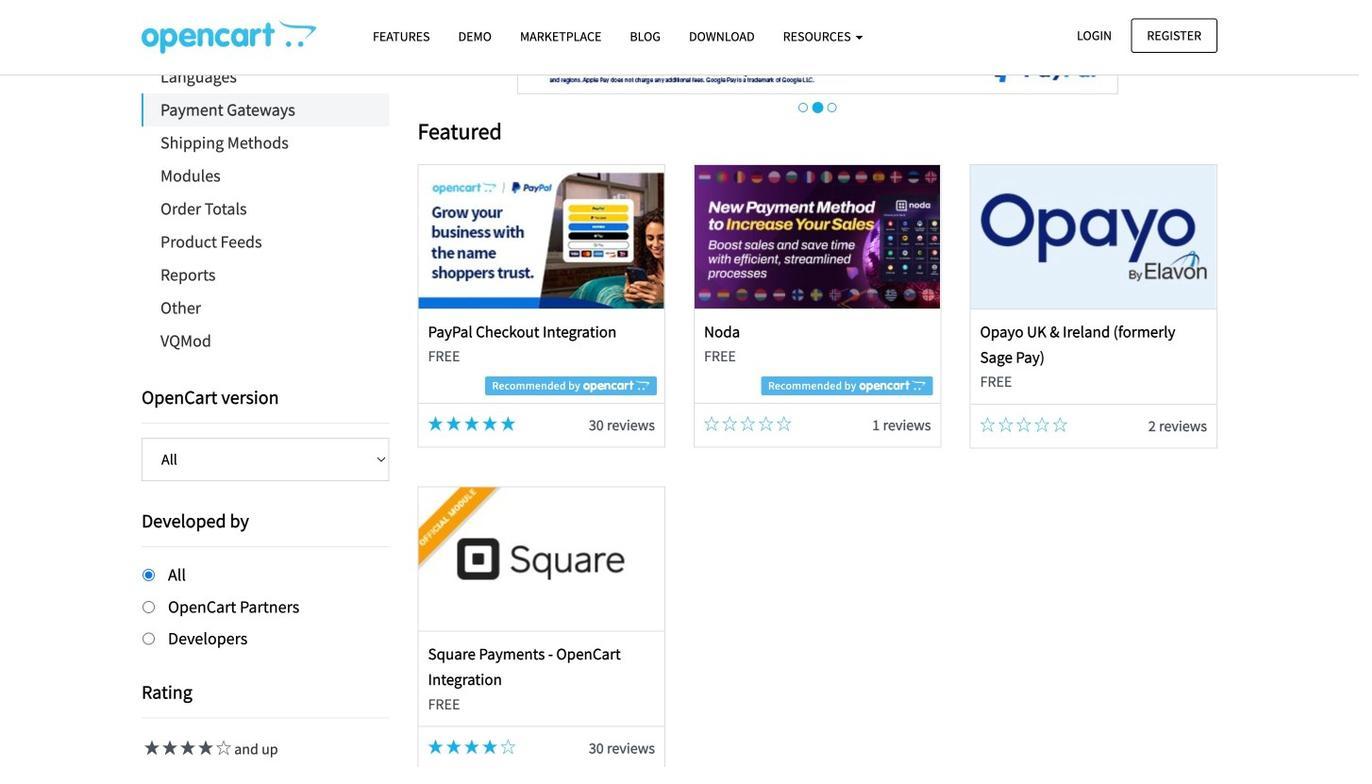 Task type: locate. For each thing, give the bounding box(es) containing it.
star light o image
[[704, 416, 719, 431], [740, 416, 756, 431], [998, 417, 1014, 432], [501, 740, 516, 755], [213, 740, 231, 756]]

opencart payment gateways image
[[142, 20, 316, 54]]

None radio
[[143, 633, 155, 645]]

None radio
[[143, 569, 155, 581], [143, 601, 155, 613], [143, 569, 155, 581], [143, 601, 155, 613]]

paypal checkout integration image
[[419, 165, 664, 309]]

square payments - opencart integration image
[[419, 487, 664, 631]]

star light image
[[428, 416, 443, 431], [464, 416, 479, 431], [501, 416, 516, 431], [160, 740, 177, 756]]

star light image
[[446, 416, 461, 431], [482, 416, 498, 431], [428, 740, 443, 755], [446, 740, 461, 755], [464, 740, 479, 755], [482, 740, 498, 755], [142, 740, 160, 756], [177, 740, 195, 756], [195, 740, 213, 756]]

star light o image
[[722, 416, 737, 431], [759, 416, 774, 431], [777, 416, 792, 431], [980, 417, 995, 432], [1017, 417, 1032, 432], [1035, 417, 1050, 432], [1053, 417, 1068, 432]]



Task type: vqa. For each thing, say whether or not it's contained in the screenshot.
Paypal Checkout Integration image
yes



Task type: describe. For each thing, give the bounding box(es) containing it.
paypal payment gateway image
[[517, 0, 1118, 94]]

noda image
[[695, 165, 940, 309]]

opayo uk & ireland (formerly sage pay) image
[[971, 165, 1217, 309]]



